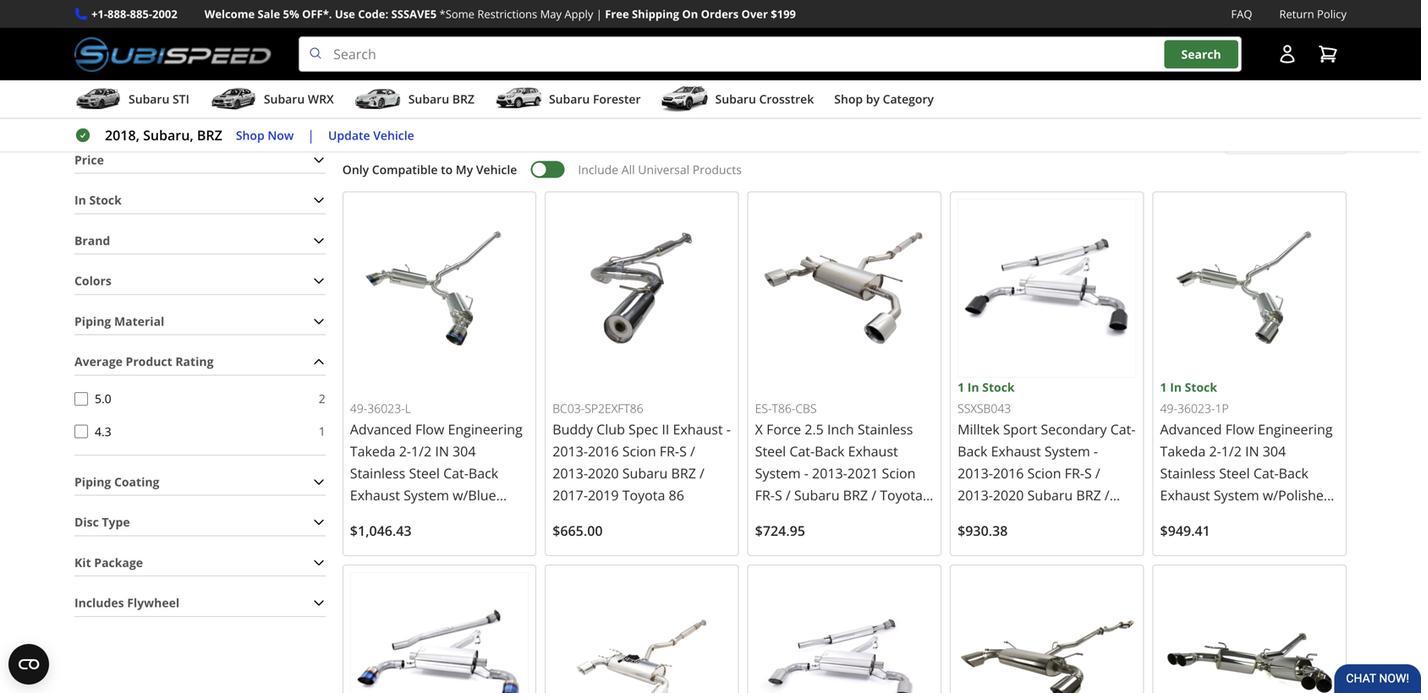 Task type: locate. For each thing, give the bounding box(es) containing it.
exhaust inside 1 in stock ssxsb043 milltek sport secondary cat- back exhaust system - 2013-2016 scion fr-s / 2013-2020 subaru brz / 2017-2020 toyota 86
[[991, 442, 1041, 461]]

subaru
[[129, 91, 169, 107], [264, 91, 305, 107], [408, 91, 449, 107], [549, 91, 590, 107], [715, 91, 756, 107], [622, 464, 668, 483], [1027, 486, 1073, 505], [794, 486, 840, 505], [350, 552, 395, 571], [1160, 552, 1206, 571]]

piping up disc
[[74, 474, 111, 490]]

5.0 button
[[74, 392, 88, 406]]

2 304 from the left
[[1263, 442, 1286, 461]]

0 horizontal spatial in
[[74, 192, 86, 208]]

x force 2.5 inch stainless steel cat-back exhaust system - 2013-2021 scion fr-s / subaru brz / toyota 86 image
[[755, 199, 934, 378]]

package
[[94, 555, 143, 571]]

system inside es-t86-cbs x force 2.5 inch stainless steel cat-back exhaust system - 2013-2021 scion fr-s / subaru brz / toyota 86
[[755, 464, 801, 483]]

86 inside the 1 in stock 49-36023-1p advanced flow engineering takeda 2-1/2 in 304 stainless steel cat-back exhaust system w/polished tip h4-2.0l - 2013-2016 scion fr-s / 2013-2020 subaru brz / 2017-2019 toyota 86
[[1207, 574, 1222, 593]]

back up w/blue
[[469, 464, 498, 483]]

2 piping from the top
[[74, 474, 111, 490]]

subaru down "spec"
[[622, 464, 668, 483]]

sale
[[258, 6, 280, 22]]

advanced inside the 1 in stock 49-36023-1p advanced flow engineering takeda 2-1/2 in 304 stainless steel cat-back exhaust system w/polished tip h4-2.0l - 2013-2016 scion fr-s / 2013-2020 subaru brz / 2017-2019 toyota 86
[[1160, 420, 1222, 439]]

1 horizontal spatial 304
[[1263, 442, 1286, 461]]

2013-
[[553, 442, 588, 461], [553, 464, 588, 483], [958, 464, 993, 483], [812, 464, 847, 483], [958, 486, 993, 505], [474, 508, 509, 527], [1242, 508, 1278, 527], [461, 530, 496, 549], [1237, 530, 1272, 549]]

sport
[[1003, 420, 1037, 439]]

stock for advanced flow engineering takeda 2-1/2 in 304 stainless steel cat-back exhaust system w/polished tip h4-2.0l - 2013-2016 scion fr-s / 2013-2020 subaru brz / 2017-2019 toyota 86
[[1185, 379, 1217, 395]]

1
[[958, 379, 964, 395], [1160, 379, 1167, 395], [319, 423, 325, 440]]

1 horizontal spatial 2-
[[1209, 442, 1221, 461]]

system left w/blue
[[404, 486, 449, 505]]

1 vertical spatial |
[[307, 126, 315, 144]]

2020 inside 49-36023-l advanced flow engineering takeda 2-1/2 in 304 stainless steel cat-back exhaust system w/blue flame tip h4-2.0l - 2013- 2016 scion fr-s / 2013-2020 subaru brz / 2017-2019 toyota 86
[[496, 530, 527, 549]]

engineering inside 49-36023-l advanced flow engineering takeda 2-1/2 in 304 stainless steel cat-back exhaust system w/blue flame tip h4-2.0l - 2013- 2016 scion fr-s / 2013-2020 subaru brz / 2017-2019 toyota 86
[[448, 420, 523, 439]]

2 horizontal spatial 2019
[[1281, 552, 1312, 571]]

stock inside dropdown button
[[89, 192, 122, 208]]

1 horizontal spatial h4-
[[1183, 508, 1205, 527]]

0 horizontal spatial 2-
[[399, 442, 411, 461]]

subaru sti button
[[74, 84, 189, 118]]

1 horizontal spatial in
[[1245, 442, 1259, 461]]

flow inside the 1 in stock 49-36023-1p advanced flow engineering takeda 2-1/2 in 304 stainless steel cat-back exhaust system w/polished tip h4-2.0l - 2013-2016 scion fr-s / 2013-2020 subaru brz / 2017-2019 toyota 86
[[1225, 420, 1254, 439]]

cat- down 2.5
[[789, 442, 815, 461]]

in for advanced flow engineering takeda 2-1/2 in 304 stainless steel cat-back exhaust system w/polished tip h4-2.0l - 2013-2016 scion fr-s / 2013-2020 subaru brz / 2017-2019 toyota 86
[[1170, 379, 1182, 395]]

- inside bc03-sp2exft86 buddy club spec ii exhaust - 2013-2016 scion fr-s / 2013-2020 subaru brz / 2017-2019 toyota 86
[[726, 420, 731, 439]]

engineering up w/polished
[[1258, 420, 1333, 439]]

w/polished
[[1263, 486, 1332, 505]]

0 horizontal spatial 2.0l
[[436, 508, 462, 527]]

0 vertical spatial piping
[[74, 313, 111, 329]]

1 horizontal spatial stock
[[982, 379, 1015, 395]]

2 horizontal spatial steel
[[1219, 464, 1250, 483]]

2013- inside es-t86-cbs x force 2.5 inch stainless steel cat-back exhaust system - 2013-2021 scion fr-s / subaru brz / toyota 86
[[812, 464, 847, 483]]

49- left 1p
[[1160, 401, 1177, 417]]

cat- up w/polished
[[1253, 464, 1279, 483]]

x
[[755, 420, 763, 439]]

subaru down $949.41 in the right bottom of the page
[[1160, 552, 1206, 571]]

subaru right a subaru crosstrek thumbnail image
[[715, 91, 756, 107]]

1 horizontal spatial advanced
[[1160, 420, 1222, 439]]

86 inside bc03-sp2exft86 buddy club spec ii exhaust - 2013-2016 scion fr-s / 2013-2020 subaru brz / 2017-2019 toyota 86
[[669, 486, 684, 505]]

in inside the 1 in stock 49-36023-1p advanced flow engineering takeda 2-1/2 in 304 stainless steel cat-back exhaust system w/polished tip h4-2.0l - 2013-2016 scion fr-s / 2013-2020 subaru brz / 2017-2019 toyota 86
[[1245, 442, 1259, 461]]

0 horizontal spatial stock
[[89, 192, 122, 208]]

advanced down 'l'
[[350, 420, 412, 439]]

0 horizontal spatial milltek sport secondary cat-back exhaust system - 2013-2016 scion fr-s / 2013-2020 subaru brz / 2017-2020 toyota 86 image
[[755, 573, 934, 694]]

subaru right a subaru brz thumbnail image
[[408, 91, 449, 107]]

takeda inside the 1 in stock 49-36023-1p advanced flow engineering takeda 2-1/2 in 304 stainless steel cat-back exhaust system w/polished tip h4-2.0l - 2013-2016 scion fr-s / 2013-2020 subaru brz / 2017-2019 toyota 86
[[1160, 442, 1206, 461]]

0 horizontal spatial engineering
[[448, 420, 523, 439]]

- down w/blue
[[466, 508, 470, 527]]

piping inside dropdown button
[[74, 474, 111, 490]]

cat- up w/blue
[[443, 464, 469, 483]]

open widget image
[[8, 645, 49, 685]]

304 up w/polished
[[1263, 442, 1286, 461]]

ssxsb043
[[958, 401, 1011, 417]]

- down secondary
[[1094, 442, 1098, 461]]

steel down the x
[[755, 442, 786, 461]]

304 up w/blue
[[453, 442, 476, 461]]

2 36023- from the left
[[1177, 401, 1215, 417]]

price button
[[74, 147, 325, 173]]

0 horizontal spatial stainless
[[350, 464, 405, 483]]

36023-
[[367, 401, 405, 417], [1177, 401, 1215, 417]]

shop by category
[[834, 91, 934, 107]]

2 horizontal spatial 1
[[1160, 379, 1167, 395]]

/
[[690, 442, 695, 461], [700, 464, 705, 483], [1095, 464, 1100, 483], [1105, 486, 1110, 505], [786, 486, 791, 505], [871, 486, 876, 505], [452, 530, 457, 549], [1228, 530, 1233, 549], [427, 552, 432, 571], [1237, 552, 1242, 571]]

2017- inside the 1 in stock 49-36023-1p advanced flow engineering takeda 2-1/2 in 304 stainless steel cat-back exhaust system w/polished tip h4-2.0l - 2013-2016 scion fr-s / 2013-2020 subaru brz / 2017-2019 toyota 86
[[1246, 552, 1281, 571]]

2- down 1p
[[1209, 442, 1221, 461]]

-
[[726, 420, 731, 439], [1094, 442, 1098, 461], [804, 464, 809, 483], [466, 508, 470, 527], [1235, 508, 1239, 527]]

- right $949.41 in the right bottom of the page
[[1235, 508, 1239, 527]]

49-
[[350, 401, 367, 417], [1160, 401, 1177, 417]]

cat- inside 1 in stock ssxsb043 milltek sport secondary cat- back exhaust system - 2013-2016 scion fr-s / 2013-2020 subaru brz / 2017-2020 toyota 86
[[1110, 420, 1136, 439]]

2020 inside bc03-sp2exft86 buddy club spec ii exhaust - 2013-2016 scion fr-s / 2013-2020 subaru brz / 2017-2019 toyota 86
[[588, 464, 619, 483]]

2016 inside bc03-sp2exft86 buddy club spec ii exhaust - 2013-2016 scion fr-s / 2013-2020 subaru brz / 2017-2019 toyota 86
[[588, 442, 619, 461]]

stock up 1p
[[1185, 379, 1217, 395]]

1/2 inside 49-36023-l advanced flow engineering takeda 2-1/2 in 304 stainless steel cat-back exhaust system w/blue flame tip h4-2.0l - 2013- 2016 scion fr-s / 2013-2020 subaru brz / 2017-2019 toyota 86
[[411, 442, 432, 461]]

steel down 1p
[[1219, 464, 1250, 483]]

0 horizontal spatial 1/2
[[411, 442, 432, 461]]

subaru left forester
[[549, 91, 590, 107]]

steel inside the 1 in stock 49-36023-1p advanced flow engineering takeda 2-1/2 in 304 stainless steel cat-back exhaust system w/polished tip h4-2.0l - 2013-2016 scion fr-s / 2013-2020 subaru brz / 2017-2019 toyota 86
[[1219, 464, 1250, 483]]

wrx
[[308, 91, 334, 107]]

toyota
[[622, 486, 665, 505], [880, 486, 923, 505], [1027, 508, 1070, 527], [350, 574, 393, 593], [1160, 574, 1203, 593]]

brz
[[452, 91, 475, 107], [197, 126, 222, 144], [671, 464, 696, 483], [1076, 486, 1101, 505], [843, 486, 868, 505], [399, 552, 424, 571], [1209, 552, 1234, 571]]

cbs
[[795, 401, 817, 417]]

exhaust inside bc03-sp2exft86 buddy club spec ii exhaust - 2013-2016 scion fr-s / 2013-2020 subaru brz / 2017-2019 toyota 86
[[673, 420, 723, 439]]

1 horizontal spatial milltek sport secondary cat-back exhaust system - 2013-2016 scion fr-s / 2013-2020 subaru brz / 2017-2020 toyota 86 image
[[958, 199, 1136, 378]]

scion
[[622, 442, 656, 461], [1027, 464, 1061, 483], [882, 464, 916, 483], [384, 530, 418, 549], [1160, 530, 1194, 549]]

return
[[1279, 6, 1314, 22]]

stock inside 1 in stock ssxsb043 milltek sport secondary cat- back exhaust system - 2013-2016 scion fr-s / 2013-2020 subaru brz / 2017-2020 toyota 86
[[982, 379, 1015, 395]]

a subaru forester thumbnail image image
[[495, 86, 542, 112]]

1 flow from the left
[[415, 420, 444, 439]]

2019 inside the 1 in stock 49-36023-1p advanced flow engineering takeda 2-1/2 in 304 stainless steel cat-back exhaust system w/polished tip h4-2.0l - 2013-2016 scion fr-s / 2013-2020 subaru brz / 2017-2019 toyota 86
[[1281, 552, 1312, 571]]

1 horizontal spatial shop
[[834, 91, 863, 107]]

1 horizontal spatial in
[[967, 379, 979, 395]]

system down secondary
[[1045, 442, 1090, 461]]

2019 inside bc03-sp2exft86 buddy club spec ii exhaust - 2013-2016 scion fr-s / 2013-2020 subaru brz / 2017-2019 toyota 86
[[588, 486, 619, 505]]

1 49- from the left
[[350, 401, 367, 417]]

2018, subaru, brz
[[105, 126, 222, 144]]

brz inside 1 in stock ssxsb043 milltek sport secondary cat- back exhaust system - 2013-2016 scion fr-s / 2013-2020 subaru brz / 2017-2020 toyota 86
[[1076, 486, 1101, 505]]

1 304 from the left
[[453, 442, 476, 461]]

shop left by
[[834, 91, 863, 107]]

1 2.0l from the left
[[436, 508, 462, 527]]

36023- inside 49-36023-l advanced flow engineering takeda 2-1/2 in 304 stainless steel cat-back exhaust system w/blue flame tip h4-2.0l - 2013- 2016 scion fr-s / 2013-2020 subaru brz / 2017-2019 toyota 86
[[367, 401, 405, 417]]

sp2exft86
[[585, 401, 643, 417]]

flame
[[350, 508, 388, 527]]

0 horizontal spatial 36023-
[[367, 401, 405, 417]]

0 horizontal spatial steel
[[409, 464, 440, 483]]

toyota inside es-t86-cbs x force 2.5 inch stainless steel cat-back exhaust system - 2013-2021 scion fr-s / subaru brz / toyota 86
[[880, 486, 923, 505]]

may
[[540, 6, 562, 22]]

shop
[[834, 91, 863, 107], [236, 127, 265, 143]]

steel inside 49-36023-l advanced flow engineering takeda 2-1/2 in 304 stainless steel cat-back exhaust system w/blue flame tip h4-2.0l - 2013- 2016 scion fr-s / 2013-2020 subaru brz / 2017-2019 toyota 86
[[409, 464, 440, 483]]

shop now
[[236, 127, 294, 143]]

1 tip from the left
[[392, 508, 411, 527]]

h4-
[[414, 508, 436, 527], [1183, 508, 1205, 527]]

fr- inside 1 in stock ssxsb043 milltek sport secondary cat- back exhaust system - 2013-2016 scion fr-s / 2013-2020 subaru brz / 2017-2020 toyota 86
[[1065, 464, 1084, 483]]

1 horizontal spatial 1
[[958, 379, 964, 395]]

stock up brand
[[89, 192, 122, 208]]

milltek 2.5" non-resonated full exhaust system - 2013-2016 scion fr-s / 2013-2020 subaru brz / 2017-2019 toyota 86 image
[[958, 573, 1136, 694]]

$949.41
[[1160, 522, 1210, 540]]

0 horizontal spatial h4-
[[414, 508, 436, 527]]

back up w/polished
[[1279, 464, 1309, 483]]

coating
[[114, 474, 159, 490]]

system
[[1045, 442, 1090, 461], [755, 464, 801, 483], [404, 486, 449, 505], [1214, 486, 1259, 505]]

stainless up $949.41 in the right bottom of the page
[[1160, 464, 1216, 483]]

steel down 'l'
[[409, 464, 440, 483]]

0 horizontal spatial vehicle
[[373, 127, 414, 143]]

1 36023- from the left
[[367, 401, 405, 417]]

1 h4- from the left
[[414, 508, 436, 527]]

toyota inside bc03-sp2exft86 buddy club spec ii exhaust - 2013-2016 scion fr-s / 2013-2020 subaru brz / 2017-2019 toyota 86
[[622, 486, 665, 505]]

a subaru brz thumbnail image image
[[354, 86, 402, 112]]

2016 inside 1 in stock ssxsb043 milltek sport secondary cat- back exhaust system - 2013-2016 scion fr-s / 2013-2020 subaru brz / 2017-2020 toyota 86
[[993, 464, 1024, 483]]

in inside the 1 in stock 49-36023-1p advanced flow engineering takeda 2-1/2 in 304 stainless steel cat-back exhaust system w/polished tip h4-2.0l - 2013-2016 scion fr-s / 2013-2020 subaru brz / 2017-2019 toyota 86
[[1170, 379, 1182, 395]]

brz inside the 1 in stock 49-36023-1p advanced flow engineering takeda 2-1/2 in 304 stainless steel cat-back exhaust system w/polished tip h4-2.0l - 2013-2016 scion fr-s / 2013-2020 subaru brz / 2017-2019 toyota 86
[[1209, 552, 1234, 571]]

return policy link
[[1279, 5, 1347, 23]]

2 horizontal spatial stock
[[1185, 379, 1217, 395]]

1 horizontal spatial 36023-
[[1177, 401, 1215, 417]]

2- inside 49-36023-l advanced flow engineering takeda 2-1/2 in 304 stainless steel cat-back exhaust system w/blue flame tip h4-2.0l - 2013- 2016 scion fr-s / 2013-2020 subaru brz / 2017-2019 toyota 86
[[399, 442, 411, 461]]

back down milltek
[[958, 442, 987, 461]]

2.0l inside 49-36023-l advanced flow engineering takeda 2-1/2 in 304 stainless steel cat-back exhaust system w/blue flame tip h4-2.0l - 2013- 2016 scion fr-s / 2013-2020 subaru brz / 2017-2019 toyota 86
[[436, 508, 462, 527]]

vehicle up the compatible at the top left of the page
[[373, 127, 414, 143]]

engineering
[[448, 420, 523, 439], [1258, 420, 1333, 439]]

1 vertical spatial milltek sport secondary cat-back exhaust system - 2013-2016 scion fr-s / 2013-2020 subaru brz / 2017-2020 toyota 86 image
[[755, 573, 934, 694]]

subaru inside dropdown button
[[264, 91, 305, 107]]

cat-
[[1110, 420, 1136, 439], [789, 442, 815, 461], [443, 464, 469, 483], [1253, 464, 1279, 483]]

2 h4- from the left
[[1183, 508, 1205, 527]]

- down 2.5
[[804, 464, 809, 483]]

subaru sti
[[129, 91, 189, 107]]

2016 down w/polished
[[1278, 508, 1309, 527]]

2 advanced from the left
[[1160, 420, 1222, 439]]

1p
[[1215, 401, 1229, 417]]

0 horizontal spatial 304
[[453, 442, 476, 461]]

2 2.0l from the left
[[1205, 508, 1231, 527]]

2019 down w/polished
[[1281, 552, 1312, 571]]

2 flow from the left
[[1225, 420, 1254, 439]]

1 horizontal spatial engineering
[[1258, 420, 1333, 439]]

stainless up flame
[[350, 464, 405, 483]]

2019 up $665.00
[[588, 486, 619, 505]]

in stock
[[74, 192, 122, 208]]

$724.95
[[755, 522, 805, 540]]

piping for piping coating
[[74, 474, 111, 490]]

subaru up now
[[264, 91, 305, 107]]

s inside the 1 in stock 49-36023-1p advanced flow engineering takeda 2-1/2 in 304 stainless steel cat-back exhaust system w/polished tip h4-2.0l - 2013-2016 scion fr-s / 2013-2020 subaru brz / 2017-2019 toyota 86
[[1217, 530, 1225, 549]]

ft-86 speedfactory remark catback exhaust - 2013-2021 scion fr-s / subaru brz / toyota 86 image
[[1160, 573, 1339, 694]]

1 in stock ssxsb043 milltek sport secondary cat- back exhaust system - 2013-2016 scion fr-s / 2013-2020 subaru brz / 2017-2020 toyota 86
[[958, 379, 1136, 527]]

1 horizontal spatial 1/2
[[1221, 442, 1242, 461]]

vehicle inside button
[[373, 127, 414, 143]]

4.3 button
[[74, 425, 88, 439]]

exhaust up 2021
[[848, 442, 898, 461]]

2 horizontal spatial in
[[1170, 379, 1182, 395]]

0 horizontal spatial takeda
[[350, 442, 396, 461]]

exhaust up $949.41 in the right bottom of the page
[[1160, 486, 1210, 505]]

1 horizontal spatial flow
[[1225, 420, 1254, 439]]

2016 down club
[[588, 442, 619, 461]]

update vehicle
[[328, 127, 414, 143]]

0 vertical spatial shop
[[834, 91, 863, 107]]

back down inch
[[815, 442, 845, 461]]

takeda up flame
[[350, 442, 396, 461]]

exhaust right ii at the bottom left of page
[[673, 420, 723, 439]]

2.0l inside the 1 in stock 49-36023-1p advanced flow engineering takeda 2-1/2 in 304 stainless steel cat-back exhaust system w/polished tip h4-2.0l - 2013-2016 scion fr-s / 2013-2020 subaru brz / 2017-2019 toyota 86
[[1205, 508, 1231, 527]]

s inside 1 in stock ssxsb043 milltek sport secondary cat- back exhaust system - 2013-2016 scion fr-s / 2013-2020 subaru brz / 2017-2020 toyota 86
[[1084, 464, 1092, 483]]

button image
[[1277, 44, 1298, 64]]

1/2 inside the 1 in stock 49-36023-1p advanced flow engineering takeda 2-1/2 in 304 stainless steel cat-back exhaust system w/polished tip h4-2.0l - 2013-2016 scion fr-s / 2013-2020 subaru brz / 2017-2019 toyota 86
[[1221, 442, 1242, 461]]

1 horizontal spatial stainless
[[858, 420, 913, 439]]

0 vertical spatial milltek sport secondary cat-back exhaust system - 2013-2016 scion fr-s / 2013-2020 subaru brz / 2017-2020 toyota 86 image
[[958, 199, 1136, 378]]

engineering up w/blue
[[448, 420, 523, 439]]

compatible
[[372, 161, 438, 177]]

1 2- from the left
[[399, 442, 411, 461]]

2 in from the left
[[1245, 442, 1259, 461]]

0 vertical spatial vehicle
[[373, 127, 414, 143]]

exhaust up flame
[[350, 486, 400, 505]]

back
[[958, 442, 987, 461], [815, 442, 845, 461], [469, 464, 498, 483], [1279, 464, 1309, 483]]

2017- inside 1 in stock ssxsb043 milltek sport secondary cat- back exhaust system - 2013-2016 scion fr-s / 2013-2020 subaru brz / 2017-2020 toyota 86
[[958, 508, 993, 527]]

- inside 49-36023-l advanced flow engineering takeda 2-1/2 in 304 stainless steel cat-back exhaust system w/blue flame tip h4-2.0l - 2013- 2016 scion fr-s / 2013-2020 subaru brz / 2017-2019 toyota 86
[[466, 508, 470, 527]]

piping down the colors
[[74, 313, 111, 329]]

fr-
[[660, 442, 679, 461], [1065, 464, 1084, 483], [755, 486, 775, 505], [422, 530, 441, 549], [1197, 530, 1217, 549]]

2 49- from the left
[[1160, 401, 1177, 417]]

2016 down sport
[[993, 464, 1024, 483]]

2 engineering from the left
[[1258, 420, 1333, 439]]

4.3
[[95, 424, 111, 440]]

milltek
[[958, 420, 1000, 439]]

2 tip from the left
[[1160, 508, 1179, 527]]

search input field
[[299, 36, 1242, 72]]

fr- inside bc03-sp2exft86 buddy club spec ii exhaust - 2013-2016 scion fr-s / 2013-2020 subaru brz / 2017-2019 toyota 86
[[660, 442, 679, 461]]

1 advanced from the left
[[350, 420, 412, 439]]

0 horizontal spatial 2019
[[471, 552, 502, 571]]

1 horizontal spatial 2019
[[588, 486, 619, 505]]

2016 down flame
[[350, 530, 381, 549]]

2020
[[588, 464, 619, 483], [993, 486, 1024, 505], [993, 508, 1024, 527], [496, 530, 527, 549], [1272, 530, 1303, 549]]

cat- right secondary
[[1110, 420, 1136, 439]]

0 horizontal spatial tip
[[392, 508, 411, 527]]

*some
[[439, 6, 475, 22]]

1 vertical spatial vehicle
[[476, 161, 517, 177]]

1 1/2 from the left
[[411, 442, 432, 461]]

stainless inside the 1 in stock 49-36023-1p advanced flow engineering takeda 2-1/2 in 304 stainless steel cat-back exhaust system w/polished tip h4-2.0l - 2013-2016 scion fr-s / 2013-2020 subaru brz / 2017-2019 toyota 86
[[1160, 464, 1216, 483]]

subaru inside "dropdown button"
[[549, 91, 590, 107]]

to
[[441, 161, 453, 177]]

0 horizontal spatial shop
[[236, 127, 265, 143]]

2
[[319, 391, 325, 407]]

2.0l
[[436, 508, 462, 527], [1205, 508, 1231, 527]]

free
[[605, 6, 629, 22]]

86 inside es-t86-cbs x force 2.5 inch stainless steel cat-back exhaust system - 2013-2021 scion fr-s / subaru brz / toyota 86
[[755, 508, 771, 527]]

2 2- from the left
[[1209, 442, 1221, 461]]

1 horizontal spatial tip
[[1160, 508, 1179, 527]]

- inside 1 in stock ssxsb043 milltek sport secondary cat- back exhaust system - 2013-2016 scion fr-s / 2013-2020 subaru brz / 2017-2020 toyota 86
[[1094, 442, 1098, 461]]

49- right "2"
[[350, 401, 367, 417]]

buddy
[[553, 420, 593, 439]]

in inside 1 in stock ssxsb043 milltek sport secondary cat- back exhaust system - 2013-2016 scion fr-s / 2013-2020 subaru brz / 2017-2020 toyota 86
[[967, 379, 979, 395]]

2 takeda from the left
[[1160, 442, 1206, 461]]

1 vertical spatial piping
[[74, 474, 111, 490]]

update vehicle button
[[328, 126, 414, 145]]

vehicle right my
[[476, 161, 517, 177]]

0 horizontal spatial |
[[307, 126, 315, 144]]

piping coating button
[[74, 469, 325, 495]]

$930.38
[[958, 522, 1008, 540]]

vehicle
[[373, 127, 414, 143], [476, 161, 517, 177]]

faq link
[[1231, 5, 1252, 23]]

stock
[[89, 192, 122, 208], [982, 379, 1015, 395], [1185, 379, 1217, 395]]

1 horizontal spatial 2.0l
[[1205, 508, 1231, 527]]

2- down 'l'
[[399, 442, 411, 461]]

subaru inside 49-36023-l advanced flow engineering takeda 2-1/2 in 304 stainless steel cat-back exhaust system w/blue flame tip h4-2.0l - 2013- 2016 scion fr-s / 2013-2020 subaru brz / 2017-2019 toyota 86
[[350, 552, 395, 571]]

- inside the 1 in stock 49-36023-1p advanced flow engineering takeda 2-1/2 in 304 stainless steel cat-back exhaust system w/polished tip h4-2.0l - 2013-2016 scion fr-s / 2013-2020 subaru brz / 2017-2019 toyota 86
[[1235, 508, 1239, 527]]

304 inside 49-36023-l advanced flow engineering takeda 2-1/2 in 304 stainless steel cat-back exhaust system w/blue flame tip h4-2.0l - 2013- 2016 scion fr-s / 2013-2020 subaru brz / 2017-2019 toyota 86
[[453, 442, 476, 461]]

subaru down secondary
[[1027, 486, 1073, 505]]

system down force
[[755, 464, 801, 483]]

+1-888-885-2002
[[91, 6, 177, 22]]

| left free
[[596, 6, 602, 22]]

shop inside dropdown button
[[834, 91, 863, 107]]

exhaust down sport
[[991, 442, 1041, 461]]

1 horizontal spatial vehicle
[[476, 161, 517, 177]]

86
[[669, 486, 684, 505], [1074, 508, 1089, 527], [755, 508, 771, 527], [396, 574, 412, 593], [1207, 574, 1222, 593]]

2 horizontal spatial stainless
[[1160, 464, 1216, 483]]

0 horizontal spatial advanced
[[350, 420, 412, 439]]

subaru,
[[143, 126, 193, 144]]

1 vertical spatial shop
[[236, 127, 265, 143]]

ii
[[662, 420, 669, 439]]

back inside 1 in stock ssxsb043 milltek sport secondary cat- back exhaust system - 2013-2016 scion fr-s / 2013-2020 subaru brz / 2017-2020 toyota 86
[[958, 442, 987, 461]]

1 in from the left
[[435, 442, 449, 461]]

1 engineering from the left
[[448, 420, 523, 439]]

club
[[596, 420, 625, 439]]

1 horizontal spatial steel
[[755, 442, 786, 461]]

stainless
[[858, 420, 913, 439], [350, 464, 405, 483], [1160, 464, 1216, 483]]

piping inside dropdown button
[[74, 313, 111, 329]]

1 takeda from the left
[[350, 442, 396, 461]]

888-
[[107, 6, 130, 22]]

2018,
[[105, 126, 140, 144]]

2 1/2 from the left
[[1221, 442, 1242, 461]]

type
[[102, 514, 130, 530]]

subispeed logo image
[[74, 36, 272, 72]]

subaru inside 1 in stock ssxsb043 milltek sport secondary cat- back exhaust system - 2013-2016 scion fr-s / 2013-2020 subaru brz / 2017-2020 toyota 86
[[1027, 486, 1073, 505]]

scion inside 49-36023-l advanced flow engineering takeda 2-1/2 in 304 stainless steel cat-back exhaust system w/blue flame tip h4-2.0l - 2013- 2016 scion fr-s / 2013-2020 subaru brz / 2017-2019 toyota 86
[[384, 530, 418, 549]]

1 inside 1 in stock ssxsb043 milltek sport secondary cat- back exhaust system - 2013-2016 scion fr-s / 2013-2020 subaru brz / 2017-2020 toyota 86
[[958, 379, 964, 395]]

takeda up $949.41 in the right bottom of the page
[[1160, 442, 1206, 461]]

| right now
[[307, 126, 315, 144]]

- left the x
[[726, 420, 731, 439]]

1 horizontal spatial 49-
[[1160, 401, 1177, 417]]

system left w/polished
[[1214, 486, 1259, 505]]

brz inside es-t86-cbs x force 2.5 inch stainless steel cat-back exhaust system - 2013-2021 scion fr-s / subaru brz / toyota 86
[[843, 486, 868, 505]]

stock inside the 1 in stock 49-36023-1p advanced flow engineering takeda 2-1/2 in 304 stainless steel cat-back exhaust system w/polished tip h4-2.0l - 2013-2016 scion fr-s / 2013-2020 subaru brz / 2017-2019 toyota 86
[[1185, 379, 1217, 395]]

63
[[342, 126, 356, 142]]

stainless right inch
[[858, 420, 913, 439]]

subaru down $1,046.43
[[350, 552, 395, 571]]

2-
[[399, 442, 411, 461], [1209, 442, 1221, 461]]

2019
[[588, 486, 619, 505], [471, 552, 502, 571], [1281, 552, 1312, 571]]

subaru up $724.95
[[794, 486, 840, 505]]

1 horizontal spatial |
[[596, 6, 602, 22]]

1 horizontal spatial takeda
[[1160, 442, 1206, 461]]

advanced down 1p
[[1160, 420, 1222, 439]]

subaru inside bc03-sp2exft86 buddy club spec ii exhaust - 2013-2016 scion fr-s / 2013-2020 subaru brz / 2017-2019 toyota 86
[[622, 464, 668, 483]]

1 for milltek
[[958, 379, 964, 395]]

advanced flow engineering takeda 2-1/2 in 304 stainless steel cat-back exhaust system w/blue flame tip h4-2.0l - 2013-2016 scion fr-s / 2013-2020 subaru brz / 2017-2019 toyota 86 image
[[350, 199, 529, 378]]

buddy club spec ii exhaust - 2013-2016 scion fr-s / 2013-2020 subaru brz / 2017-2019 toyota 86 image
[[553, 199, 731, 378]]

0 horizontal spatial in
[[435, 442, 449, 461]]

shop left now
[[236, 127, 265, 143]]

0 horizontal spatial 49-
[[350, 401, 367, 417]]

36023- inside the 1 in stock 49-36023-1p advanced flow engineering takeda 2-1/2 in 304 stainless steel cat-back exhaust system w/polished tip h4-2.0l - 2013-2016 scion fr-s / 2013-2020 subaru brz / 2017-2019 toyota 86
[[1177, 401, 1215, 417]]

only compatible to my vehicle
[[342, 161, 517, 177]]

milltek sport secondary cat-back exhaust system - 2013-2016 scion fr-s / 2013-2020 subaru brz / 2017-2020 toyota 86 image
[[958, 199, 1136, 378], [755, 573, 934, 694]]

average
[[74, 354, 123, 370]]

2019 down w/blue
[[471, 552, 502, 571]]

1 piping from the top
[[74, 313, 111, 329]]

stainless inside es-t86-cbs x force 2.5 inch stainless steel cat-back exhaust system - 2013-2021 scion fr-s / subaru brz / toyota 86
[[858, 420, 913, 439]]

0 horizontal spatial flow
[[415, 420, 444, 439]]

stock up ssxsb043
[[982, 379, 1015, 395]]



Task type: vqa. For each thing, say whether or not it's contained in the screenshot.
materials
no



Task type: describe. For each thing, give the bounding box(es) containing it.
secondary
[[1041, 420, 1107, 439]]

scion inside the 1 in stock 49-36023-1p advanced flow engineering takeda 2-1/2 in 304 stainless steel cat-back exhaust system w/polished tip h4-2.0l - 2013-2016 scion fr-s / 2013-2020 subaru brz / 2017-2019 toyota 86
[[1160, 530, 1194, 549]]

brz inside 49-36023-l advanced flow engineering takeda 2-1/2 in 304 stainless steel cat-back exhaust system w/blue flame tip h4-2.0l - 2013- 2016 scion fr-s / 2013-2020 subaru brz / 2017-2019 toyota 86
[[399, 552, 424, 571]]

1 for 36023-
[[1160, 379, 1167, 395]]

engineering inside the 1 in stock 49-36023-1p advanced flow engineering takeda 2-1/2 in 304 stainless steel cat-back exhaust system w/polished tip h4-2.0l - 2013-2016 scion fr-s / 2013-2020 subaru brz / 2017-2019 toyota 86
[[1258, 420, 1333, 439]]

h4- inside 49-36023-l advanced flow engineering takeda 2-1/2 in 304 stainless steel cat-back exhaust system w/blue flame tip h4-2.0l - 2013- 2016 scion fr-s / 2013-2020 subaru brz / 2017-2019 toyota 86
[[414, 508, 436, 527]]

bc03-sp2exft86 buddy club spec ii exhaust - 2013-2016 scion fr-s / 2013-2020 subaru brz / 2017-2019 toyota 86
[[553, 401, 731, 505]]

by
[[866, 91, 880, 107]]

subaru brz button
[[354, 84, 475, 118]]

disc type button
[[74, 510, 325, 536]]

0 vertical spatial |
[[596, 6, 602, 22]]

scion inside es-t86-cbs x force 2.5 inch stainless steel cat-back exhaust system - 2013-2021 scion fr-s / subaru brz / toyota 86
[[882, 464, 916, 483]]

fr- inside es-t86-cbs x force 2.5 inch stainless steel cat-back exhaust system - 2013-2021 scion fr-s / subaru brz / toyota 86
[[755, 486, 775, 505]]

brz inside "subaru brz" dropdown button
[[452, 91, 475, 107]]

2016 inside the 1 in stock 49-36023-1p advanced flow engineering takeda 2-1/2 in 304 stainless steel cat-back exhaust system w/polished tip h4-2.0l - 2013-2016 scion fr-s / 2013-2020 subaru brz / 2017-2019 toyota 86
[[1278, 508, 1309, 527]]

2020 inside the 1 in stock 49-36023-1p advanced flow engineering takeda 2-1/2 in 304 stainless steel cat-back exhaust system w/polished tip h4-2.0l - 2013-2016 scion fr-s / 2013-2020 subaru brz / 2017-2019 toyota 86
[[1272, 530, 1303, 549]]

off*.
[[302, 6, 332, 22]]

brand button
[[74, 228, 325, 254]]

welcome sale 5% off*. use code: sssave5 *some restrictions may apply | free shipping on orders over $199
[[204, 6, 796, 22]]

orders
[[701, 6, 739, 22]]

s inside 49-36023-l advanced flow engineering takeda 2-1/2 in 304 stainless steel cat-back exhaust system w/blue flame tip h4-2.0l - 2013- 2016 scion fr-s / 2013-2020 subaru brz / 2017-2019 toyota 86
[[441, 530, 449, 549]]

2016 inside 49-36023-l advanced flow engineering takeda 2-1/2 in 304 stainless steel cat-back exhaust system w/blue flame tip h4-2.0l - 2013- 2016 scion fr-s / 2013-2020 subaru brz / 2017-2019 toyota 86
[[350, 530, 381, 549]]

49-36023-l advanced flow engineering takeda 2-1/2 in 304 stainless steel cat-back exhaust system w/blue flame tip h4-2.0l - 2013- 2016 scion fr-s / 2013-2020 subaru brz / 2017-2019 toyota 86
[[350, 401, 527, 593]]

shop for shop now
[[236, 127, 265, 143]]

subaru wrx button
[[210, 84, 334, 118]]

stainless inside 49-36023-l advanced flow engineering takeda 2-1/2 in 304 stainless steel cat-back exhaust system w/blue flame tip h4-2.0l - 2013- 2016 scion fr-s / 2013-2020 subaru brz / 2017-2019 toyota 86
[[350, 464, 405, 483]]

a subaru crosstrek thumbnail image image
[[661, 86, 708, 112]]

+1-
[[91, 6, 107, 22]]

product
[[126, 354, 172, 370]]

average product rating button
[[74, 349, 325, 375]]

welcome
[[204, 6, 255, 22]]

2019 inside 49-36023-l advanced flow engineering takeda 2-1/2 in 304 stainless steel cat-back exhaust system w/blue flame tip h4-2.0l - 2013- 2016 scion fr-s / 2013-2020 subaru brz / 2017-2019 toyota 86
[[471, 552, 502, 571]]

average product rating
[[74, 354, 214, 370]]

includes flywheel button
[[74, 591, 325, 617]]

piping coating
[[74, 474, 159, 490]]

apply
[[565, 6, 593, 22]]

system inside 49-36023-l advanced flow engineering takeda 2-1/2 in 304 stainless steel cat-back exhaust system w/blue flame tip h4-2.0l - 2013- 2016 scion fr-s / 2013-2020 subaru brz / 2017-2019 toyota 86
[[404, 486, 449, 505]]

all
[[621, 161, 635, 177]]

brand
[[74, 233, 110, 249]]

63 results
[[342, 126, 399, 142]]

kit
[[74, 555, 91, 571]]

includes flywheel
[[74, 595, 179, 611]]

es-
[[755, 401, 772, 417]]

86 inside 1 in stock ssxsb043 milltek sport secondary cat- back exhaust system - 2013-2016 scion fr-s / 2013-2020 subaru brz / 2017-2020 toyota 86
[[1074, 508, 1089, 527]]

universal
[[638, 161, 690, 177]]

subaru forester
[[549, 91, 641, 107]]

exhaust inside 49-36023-l advanced flow engineering takeda 2-1/2 in 304 stainless steel cat-back exhaust system w/blue flame tip h4-2.0l - 2013- 2016 scion fr-s / 2013-2020 subaru brz / 2017-2019 toyota 86
[[350, 486, 400, 505]]

shop by category button
[[834, 84, 934, 118]]

use
[[335, 6, 355, 22]]

in stock button
[[74, 187, 325, 213]]

only
[[342, 161, 369, 177]]

piping for piping material
[[74, 313, 111, 329]]

86 inside 49-36023-l advanced flow engineering takeda 2-1/2 in 304 stainless steel cat-back exhaust system w/blue flame tip h4-2.0l - 2013- 2016 scion fr-s / 2013-2020 subaru brz / 2017-2019 toyota 86
[[396, 574, 412, 593]]

exhaust inside the 1 in stock 49-36023-1p advanced flow engineering takeda 2-1/2 in 304 stainless steel cat-back exhaust system w/polished tip h4-2.0l - 2013-2016 scion fr-s / 2013-2020 subaru brz / 2017-2019 toyota 86
[[1160, 486, 1210, 505]]

category
[[883, 91, 934, 107]]

shop now link
[[236, 126, 294, 145]]

2.5
[[805, 420, 824, 439]]

h4- inside the 1 in stock 49-36023-1p advanced flow engineering takeda 2-1/2 in 304 stainless steel cat-back exhaust system w/polished tip h4-2.0l - 2013-2016 scion fr-s / 2013-2020 subaru brz / 2017-2019 toyota 86
[[1183, 508, 1205, 527]]

subaru inside es-t86-cbs x force 2.5 inch stainless steel cat-back exhaust system - 2013-2021 scion fr-s / subaru brz / toyota 86
[[794, 486, 840, 505]]

colors
[[74, 273, 112, 289]]

back inside 49-36023-l advanced flow engineering takeda 2-1/2 in 304 stainless steel cat-back exhaust system w/blue flame tip h4-2.0l - 2013- 2016 scion fr-s / 2013-2020 subaru brz / 2017-2019 toyota 86
[[469, 464, 498, 483]]

in for milltek sport secondary cat- back exhaust system - 2013-2016 scion fr-s / 2013-2020 subaru brz / 2017-2020 toyota 86
[[967, 379, 979, 395]]

shipping
[[632, 6, 679, 22]]

search
[[1181, 46, 1221, 62]]

$1,046.43
[[350, 522, 412, 540]]

s inside es-t86-cbs x force 2.5 inch stainless steel cat-back exhaust system - 2013-2021 scion fr-s / subaru brz / toyota 86
[[775, 486, 782, 505]]

1 in stock 49-36023-1p advanced flow engineering takeda 2-1/2 in 304 stainless steel cat-back exhaust system w/polished tip h4-2.0l - 2013-2016 scion fr-s / 2013-2020 subaru brz / 2017-2019 toyota 86
[[1160, 379, 1333, 593]]

cat- inside es-t86-cbs x force 2.5 inch stainless steel cat-back exhaust system - 2013-2021 scion fr-s / subaru brz / toyota 86
[[789, 442, 815, 461]]

scion inside bc03-sp2exft86 buddy club spec ii exhaust - 2013-2016 scion fr-s / 2013-2020 subaru brz / 2017-2019 toyota 86
[[622, 442, 656, 461]]

49- inside 49-36023-l advanced flow engineering takeda 2-1/2 in 304 stainless steel cat-back exhaust system w/blue flame tip h4-2.0l - 2013- 2016 scion fr-s / 2013-2020 subaru brz / 2017-2019 toyota 86
[[350, 401, 367, 417]]

bc03-
[[553, 401, 585, 417]]

back inside the 1 in stock 49-36023-1p advanced flow engineering takeda 2-1/2 in 304 stainless steel cat-back exhaust system w/polished tip h4-2.0l - 2013-2016 scion fr-s / 2013-2020 subaru brz / 2017-2019 toyota 86
[[1279, 464, 1309, 483]]

colors button
[[74, 268, 325, 294]]

back inside es-t86-cbs x force 2.5 inch stainless steel cat-back exhaust system - 2013-2021 scion fr-s / subaru brz / toyota 86
[[815, 442, 845, 461]]

toyota inside the 1 in stock 49-36023-1p advanced flow engineering takeda 2-1/2 in 304 stainless steel cat-back exhaust system w/polished tip h4-2.0l - 2013-2016 scion fr-s / 2013-2020 subaru brz / 2017-2019 toyota 86
[[1160, 574, 1203, 593]]

flow inside 49-36023-l advanced flow engineering takeda 2-1/2 in 304 stainless steel cat-back exhaust system w/blue flame tip h4-2.0l - 2013- 2016 scion fr-s / 2013-2020 subaru brz / 2017-2019 toyota 86
[[415, 420, 444, 439]]

spec
[[628, 420, 658, 439]]

toyota inside 1 in stock ssxsb043 milltek sport secondary cat- back exhaust system - 2013-2016 scion fr-s / 2013-2020 subaru brz / 2017-2020 toyota 86
[[1027, 508, 1070, 527]]

on
[[682, 6, 698, 22]]

system inside 1 in stock ssxsb043 milltek sport secondary cat- back exhaust system - 2013-2016 scion fr-s / 2013-2020 subaru brz / 2017-2020 toyota 86
[[1045, 442, 1090, 461]]

fr- inside the 1 in stock 49-36023-1p advanced flow engineering takeda 2-1/2 in 304 stainless steel cat-back exhaust system w/polished tip h4-2.0l - 2013-2016 scion fr-s / 2013-2020 subaru brz / 2017-2019 toyota 86
[[1197, 530, 1217, 549]]

crosstrek
[[759, 91, 814, 107]]

disc type
[[74, 514, 130, 530]]

results
[[359, 126, 399, 142]]

49- inside the 1 in stock 49-36023-1p advanced flow engineering takeda 2-1/2 in 304 stainless steel cat-back exhaust system w/polished tip h4-2.0l - 2013-2016 scion fr-s / 2013-2020 subaru brz / 2017-2019 toyota 86
[[1160, 401, 1177, 417]]

kit package button
[[74, 550, 325, 576]]

return policy
[[1279, 6, 1347, 22]]

subaru crosstrek
[[715, 91, 814, 107]]

search button
[[1164, 40, 1238, 68]]

steel inside es-t86-cbs x force 2.5 inch stainless steel cat-back exhaust system - 2013-2021 scion fr-s / subaru brz / toyota 86
[[755, 442, 786, 461]]

subaru inside the 1 in stock 49-36023-1p advanced flow engineering takeda 2-1/2 in 304 stainless steel cat-back exhaust system w/polished tip h4-2.0l - 2013-2016 scion fr-s / 2013-2020 subaru brz / 2017-2019 toyota 86
[[1160, 552, 1206, 571]]

cat- inside the 1 in stock 49-36023-1p advanced flow engineering takeda 2-1/2 in 304 stainless steel cat-back exhaust system w/polished tip h4-2.0l - 2013-2016 scion fr-s / 2013-2020 subaru brz / 2017-2019 toyota 86
[[1253, 464, 1279, 483]]

subaru forester button
[[495, 84, 641, 118]]

x force 3 inch stainless steel cat-back system with varex muffler - 2013-2021 scion frs / subaru brz / toyota 86 image
[[553, 573, 731, 694]]

shop for shop by category
[[834, 91, 863, 107]]

+1-888-885-2002 link
[[91, 5, 177, 23]]

piping material
[[74, 313, 164, 329]]

- inside es-t86-cbs x force 2.5 inch stainless steel cat-back exhaust system - 2013-2021 scion fr-s / subaru brz / toyota 86
[[804, 464, 809, 483]]

piping material button
[[74, 309, 325, 335]]

tip inside the 1 in stock 49-36023-1p advanced flow engineering takeda 2-1/2 in 304 stainless steel cat-back exhaust system w/polished tip h4-2.0l - 2013-2016 scion fr-s / 2013-2020 subaru brz / 2017-2019 toyota 86
[[1160, 508, 1179, 527]]

a subaru wrx thumbnail image image
[[210, 86, 257, 112]]

include
[[578, 161, 618, 177]]

exhaust inside es-t86-cbs x force 2.5 inch stainless steel cat-back exhaust system - 2013-2021 scion fr-s / subaru brz / toyota 86
[[848, 442, 898, 461]]

over
[[741, 6, 768, 22]]

subaru inside dropdown button
[[408, 91, 449, 107]]

2017- inside 49-36023-l advanced flow engineering takeda 2-1/2 in 304 stainless steel cat-back exhaust system w/blue flame tip h4-2.0l - 2013- 2016 scion fr-s / 2013-2020 subaru brz / 2017-2019 toyota 86
[[436, 552, 471, 571]]

subaru left sti
[[129, 91, 169, 107]]

now
[[268, 127, 294, 143]]

w/blue
[[453, 486, 496, 505]]

restrictions
[[477, 6, 537, 22]]

fr- inside 49-36023-l advanced flow engineering takeda 2-1/2 in 304 stainless steel cat-back exhaust system w/blue flame tip h4-2.0l - 2013- 2016 scion fr-s / 2013-2020 subaru brz / 2017-2019 toyota 86
[[422, 530, 441, 549]]

s inside bc03-sp2exft86 buddy club spec ii exhaust - 2013-2016 scion fr-s / 2013-2020 subaru brz / 2017-2019 toyota 86
[[679, 442, 687, 461]]

subaru crosstrek button
[[661, 84, 814, 118]]

885-
[[130, 6, 152, 22]]

my
[[456, 161, 473, 177]]

takeda inside 49-36023-l advanced flow engineering takeda 2-1/2 in 304 stainless steel cat-back exhaust system w/blue flame tip h4-2.0l - 2013- 2016 scion fr-s / 2013-2020 subaru brz / 2017-2019 toyota 86
[[350, 442, 396, 461]]

brz inside bc03-sp2exft86 buddy club spec ii exhaust - 2013-2016 scion fr-s / 2013-2020 subaru brz / 2017-2019 toyota 86
[[671, 464, 696, 483]]

$199
[[771, 6, 796, 22]]

5%
[[283, 6, 299, 22]]

304 inside the 1 in stock 49-36023-1p advanced flow engineering takeda 2-1/2 in 304 stainless steel cat-back exhaust system w/polished tip h4-2.0l - 2013-2016 scion fr-s / 2013-2020 subaru brz / 2017-2019 toyota 86
[[1263, 442, 1286, 461]]

price
[[74, 152, 104, 168]]

2021
[[847, 464, 878, 483]]

advanced flow engineering takeda 2-1/2 in 304 stainless steel cat-back exhaust system w/polished tip h4-2.0l - 2013-2016 scion fr-s / 2013-2020 subaru brz / 2017-2019 toyota 86 image
[[1160, 199, 1339, 378]]

milltek sport secondary cat-back exhaust system (non-resonated-burnt titanium tips) - 2013-2016 scion fr-s / 2013-2020 subaru brz / 2017-2020 toyota 86 image
[[350, 573, 529, 694]]

cat- inside 49-36023-l advanced flow engineering takeda 2-1/2 in 304 stainless steel cat-back exhaust system w/blue flame tip h4-2.0l - 2013- 2016 scion fr-s / 2013-2020 subaru brz / 2017-2019 toyota 86
[[443, 464, 469, 483]]

system inside the 1 in stock 49-36023-1p advanced flow engineering takeda 2-1/2 in 304 stainless steel cat-back exhaust system w/polished tip h4-2.0l - 2013-2016 scion fr-s / 2013-2020 subaru brz / 2017-2019 toyota 86
[[1214, 486, 1259, 505]]

toyota inside 49-36023-l advanced flow engineering takeda 2-1/2 in 304 stainless steel cat-back exhaust system w/blue flame tip h4-2.0l - 2013- 2016 scion fr-s / 2013-2020 subaru brz / 2017-2019 toyota 86
[[350, 574, 393, 593]]

advanced inside 49-36023-l advanced flow engineering takeda 2-1/2 in 304 stainless steel cat-back exhaust system w/blue flame tip h4-2.0l - 2013- 2016 scion fr-s / 2013-2020 subaru brz / 2017-2019 toyota 86
[[350, 420, 412, 439]]

5.0
[[95, 391, 111, 407]]

in inside 49-36023-l advanced flow engineering takeda 2-1/2 in 304 stainless steel cat-back exhaust system w/blue flame tip h4-2.0l - 2013- 2016 scion fr-s / 2013-2020 subaru brz / 2017-2019 toyota 86
[[435, 442, 449, 461]]

a subaru sti thumbnail image image
[[74, 86, 122, 112]]

in inside dropdown button
[[74, 192, 86, 208]]

forester
[[593, 91, 641, 107]]

0 horizontal spatial 1
[[319, 423, 325, 440]]

2002
[[152, 6, 177, 22]]

tip inside 49-36023-l advanced flow engineering takeda 2-1/2 in 304 stainless steel cat-back exhaust system w/blue flame tip h4-2.0l - 2013- 2016 scion fr-s / 2013-2020 subaru brz / 2017-2019 toyota 86
[[392, 508, 411, 527]]

stock for milltek sport secondary cat- back exhaust system - 2013-2016 scion fr-s / 2013-2020 subaru brz / 2017-2020 toyota 86
[[982, 379, 1015, 395]]

es-t86-cbs x force 2.5 inch stainless steel cat-back exhaust system - 2013-2021 scion fr-s / subaru brz / toyota 86
[[755, 401, 923, 527]]

inch
[[827, 420, 854, 439]]

scion inside 1 in stock ssxsb043 milltek sport secondary cat- back exhaust system - 2013-2016 scion fr-s / 2013-2020 subaru brz / 2017-2020 toyota 86
[[1027, 464, 1061, 483]]

includes
[[74, 595, 124, 611]]

rating
[[175, 354, 214, 370]]

2- inside the 1 in stock 49-36023-1p advanced flow engineering takeda 2-1/2 in 304 stainless steel cat-back exhaust system w/polished tip h4-2.0l - 2013-2016 scion fr-s / 2013-2020 subaru brz / 2017-2019 toyota 86
[[1209, 442, 1221, 461]]

sti
[[173, 91, 189, 107]]

t86-
[[772, 401, 795, 417]]



